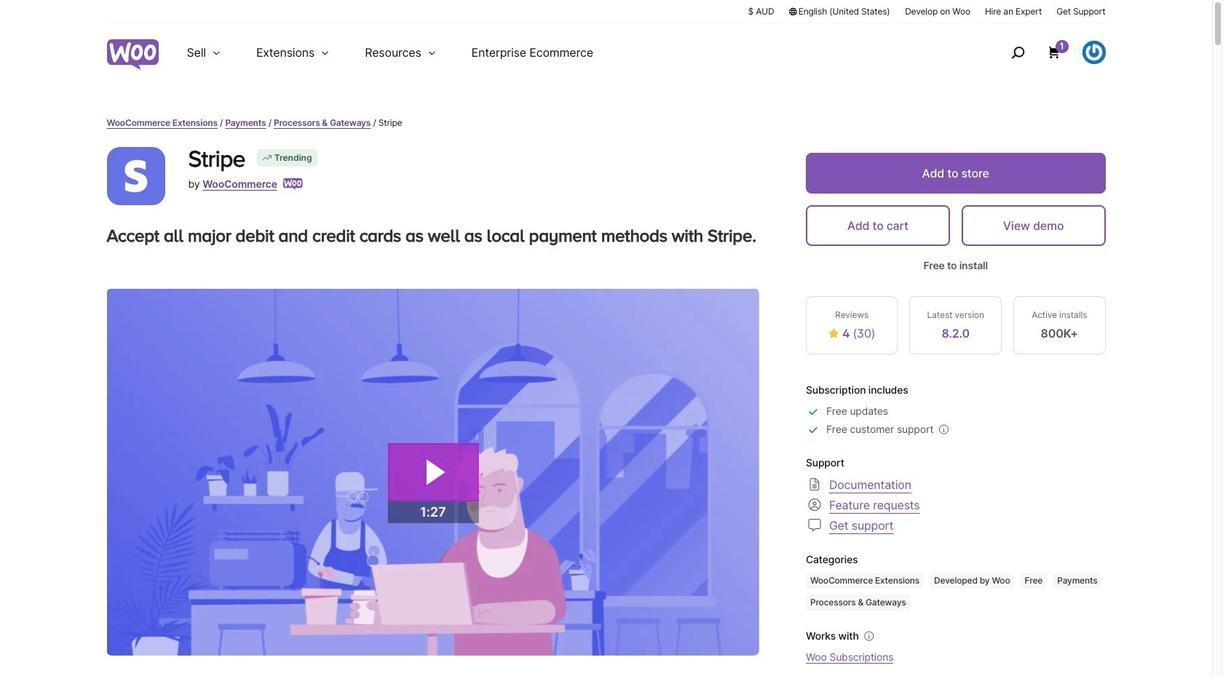 Task type: describe. For each thing, give the bounding box(es) containing it.
file lines image
[[806, 476, 824, 493]]

developed by woocommerce image
[[283, 178, 303, 190]]

search image
[[1006, 41, 1030, 64]]

open account menu image
[[1083, 41, 1106, 64]]

breadcrumb element
[[107, 117, 1106, 130]]



Task type: locate. For each thing, give the bounding box(es) containing it.
circle info image
[[862, 629, 877, 644]]

circle user image
[[806, 496, 824, 514]]

message image
[[806, 517, 824, 534]]

arrow trend up image
[[261, 152, 273, 164]]

service navigation menu element
[[980, 29, 1106, 76]]

product icon image
[[107, 147, 165, 205]]



